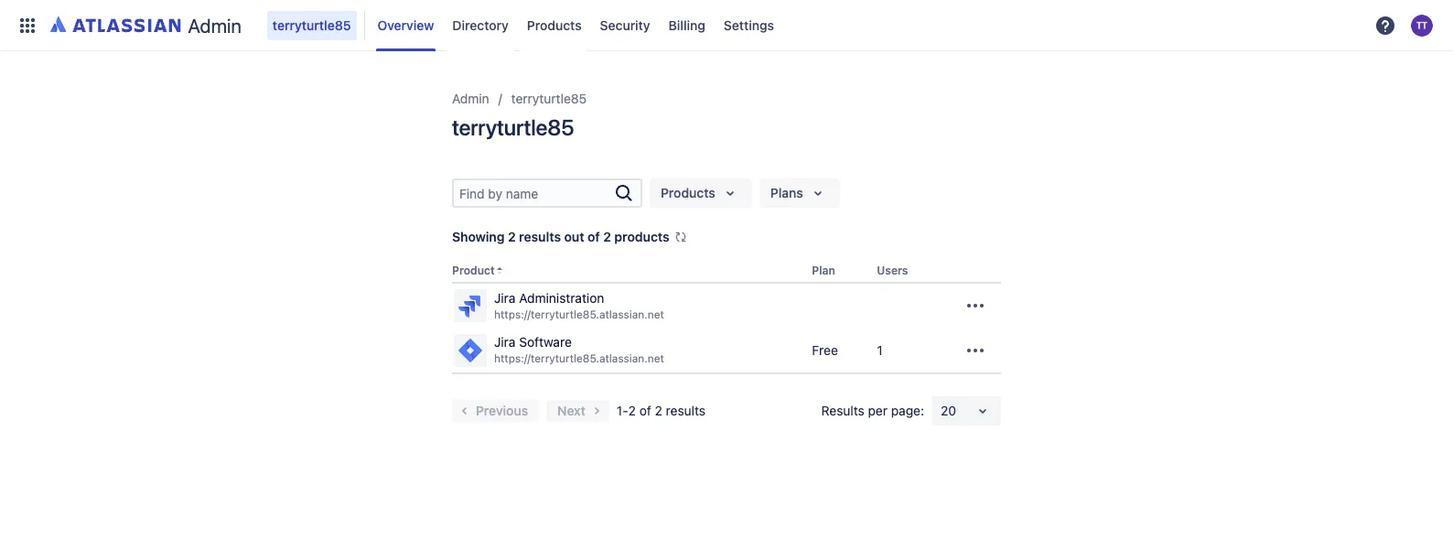 Task type: vqa. For each thing, say whether or not it's contained in the screenshot.
"Manage" in the "Upgrade and manage subscriptions" dialog
no



Task type: describe. For each thing, give the bounding box(es) containing it.
2 right '1-'
[[655, 403, 663, 418]]

free
[[812, 342, 839, 358]]

page:
[[892, 403, 925, 418]]

global navigation element
[[11, 0, 1370, 51]]

jira for jira administration
[[494, 290, 516, 306]]

directory link
[[447, 11, 514, 40]]

jira administration https://terryturtle85.atlassian.net
[[494, 290, 665, 321]]

terryturtle85 link inside global navigation element
[[267, 11, 357, 40]]

plans
[[771, 185, 804, 201]]

products for the 'products' link
[[527, 17, 582, 33]]

https://terryturtle85.atlassian.net for jira software
[[494, 352, 665, 365]]

open image
[[972, 400, 994, 422]]

terryturtle85 for terryturtle85 link inside the global navigation element
[[273, 17, 351, 33]]

billing link
[[663, 11, 711, 40]]

jira software https://terryturtle85.atlassian.net
[[494, 335, 665, 365]]

account image
[[1412, 14, 1434, 36]]

users
[[877, 264, 909, 277]]

product
[[452, 264, 495, 277]]

0 vertical spatial of
[[588, 229, 600, 244]]

results per page:
[[822, 403, 925, 418]]

products button
[[650, 179, 752, 208]]

1 horizontal spatial terryturtle85 link
[[512, 88, 587, 110]]

settings link
[[719, 11, 780, 40]]

1-2 of 2 results
[[617, 403, 706, 418]]

1 horizontal spatial admin link
[[452, 88, 490, 110]]



Task type: locate. For each thing, give the bounding box(es) containing it.
settings
[[724, 17, 775, 33]]

products inside popup button
[[661, 185, 716, 201]]

1 vertical spatial admin link
[[452, 88, 490, 110]]

terryturtle85
[[273, 17, 351, 33], [512, 91, 587, 106], [452, 114, 574, 140]]

admin inside global navigation element
[[188, 14, 242, 36]]

refresh image
[[674, 230, 688, 244]]

per
[[868, 403, 888, 418]]

products for products popup button
[[661, 185, 716, 201]]

jira administration image
[[456, 291, 485, 321]]

security
[[600, 17, 651, 33]]

appswitcher icon image
[[16, 14, 38, 36]]

products link
[[522, 11, 588, 40]]

2
[[508, 229, 516, 244], [604, 229, 612, 244], [629, 403, 636, 418], [655, 403, 663, 418]]

0 vertical spatial terryturtle85 link
[[267, 11, 357, 40]]

Search text field
[[454, 180, 613, 206]]

0 horizontal spatial products
[[527, 17, 582, 33]]

results
[[519, 229, 561, 244], [666, 403, 706, 418]]

previous image
[[454, 400, 476, 422]]

next image
[[586, 400, 608, 422]]

products
[[615, 229, 670, 244]]

showing 2 results out of 2 products
[[452, 229, 670, 244]]

1 vertical spatial terryturtle85 link
[[512, 88, 587, 110]]

0 horizontal spatial admin link
[[44, 11, 249, 40]]

0 vertical spatial admin
[[188, 14, 242, 36]]

billing
[[669, 17, 706, 33]]

https://terryturtle85.atlassian.net for jira administration
[[494, 307, 665, 321]]

1 vertical spatial https://terryturtle85.atlassian.net
[[494, 352, 665, 365]]

jira administration image
[[456, 291, 485, 321]]

1 vertical spatial jira
[[494, 335, 516, 350]]

overview
[[378, 17, 434, 33]]

admin link
[[44, 11, 249, 40], [452, 88, 490, 110]]

terryturtle85 link
[[267, 11, 357, 40], [512, 88, 587, 110]]

results left out
[[519, 229, 561, 244]]

showing
[[452, 229, 505, 244]]

0 vertical spatial products
[[527, 17, 582, 33]]

admin
[[188, 14, 242, 36], [452, 91, 490, 106]]

results right '1-'
[[666, 403, 706, 418]]

administration
[[519, 290, 605, 306]]

directory
[[453, 17, 509, 33]]

jira for jira software
[[494, 335, 516, 350]]

terryturtle85 inside global navigation element
[[273, 17, 351, 33]]

1 vertical spatial results
[[666, 403, 706, 418]]

products left security
[[527, 17, 582, 33]]

0 vertical spatial jira
[[494, 290, 516, 306]]

1 jira from the top
[[494, 290, 516, 306]]

0 vertical spatial results
[[519, 229, 561, 244]]

0 vertical spatial terryturtle85
[[273, 17, 351, 33]]

out
[[565, 229, 585, 244]]

jira inside jira software https://terryturtle85.atlassian.net
[[494, 335, 516, 350]]

terryturtle85 for the right terryturtle85 link
[[512, 91, 587, 106]]

plans button
[[760, 179, 840, 208]]

results
[[822, 403, 865, 418]]

0 horizontal spatial terryturtle85 link
[[267, 11, 357, 40]]

0 vertical spatial admin link
[[44, 11, 249, 40]]

1 vertical spatial terryturtle85
[[512, 91, 587, 106]]

products inside global navigation element
[[527, 17, 582, 33]]

https://terryturtle85.atlassian.net down software
[[494, 352, 665, 365]]

of right '1-'
[[640, 403, 652, 418]]

2 vertical spatial terryturtle85
[[452, 114, 574, 140]]

1 vertical spatial of
[[640, 403, 652, 418]]

1 horizontal spatial of
[[640, 403, 652, 418]]

2 right the next icon
[[629, 403, 636, 418]]

jira left software
[[494, 335, 516, 350]]

1-
[[617, 403, 629, 418]]

1 horizontal spatial results
[[666, 403, 706, 418]]

0 vertical spatial https://terryturtle85.atlassian.net
[[494, 307, 665, 321]]

jira software image
[[456, 336, 485, 365], [456, 336, 485, 365]]

1 horizontal spatial products
[[661, 185, 716, 201]]

security link
[[595, 11, 656, 40]]

0 horizontal spatial results
[[519, 229, 561, 244]]

products
[[527, 17, 582, 33], [661, 185, 716, 201]]

overview link
[[372, 11, 440, 40]]

admin banner
[[0, 0, 1454, 51]]

0 horizontal spatial admin
[[188, 14, 242, 36]]

jira
[[494, 290, 516, 306], [494, 335, 516, 350]]

20
[[941, 403, 957, 418]]

jira inside the jira administration https://terryturtle85.atlassian.net
[[494, 290, 516, 306]]

plan
[[812, 264, 836, 277]]

jira right jira administration icon
[[494, 290, 516, 306]]

of right out
[[588, 229, 600, 244]]

2 right out
[[604, 229, 612, 244]]

atlassian image
[[50, 13, 181, 35], [50, 13, 181, 35]]

search image
[[613, 182, 635, 204]]

2 jira from the top
[[494, 335, 516, 350]]

products up 'refresh' "image"
[[661, 185, 716, 201]]

1 horizontal spatial admin
[[452, 91, 490, 106]]

1 vertical spatial products
[[661, 185, 716, 201]]

https://terryturtle85.atlassian.net down administration
[[494, 307, 665, 321]]

0 horizontal spatial of
[[588, 229, 600, 244]]

2 https://terryturtle85.atlassian.net from the top
[[494, 352, 665, 365]]

https://terryturtle85.atlassian.net
[[494, 307, 665, 321], [494, 352, 665, 365]]

2 right showing
[[508, 229, 516, 244]]

software
[[519, 335, 572, 350]]

1 https://terryturtle85.atlassian.net from the top
[[494, 307, 665, 321]]

1 vertical spatial admin
[[452, 91, 490, 106]]

1
[[877, 342, 883, 358]]

of
[[588, 229, 600, 244], [640, 403, 652, 418]]



